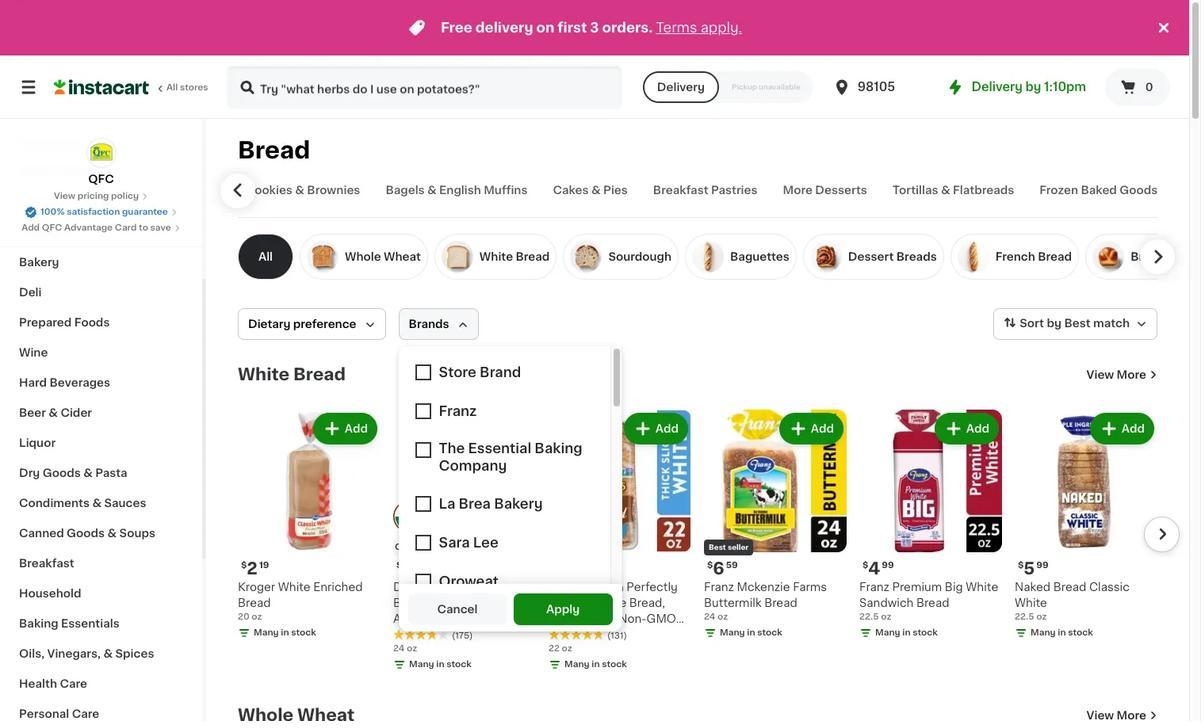 Task type: describe. For each thing, give the bounding box(es) containing it.
0 vertical spatial organic
[[395, 543, 431, 552]]

view for view more
[[1087, 370, 1115, 381]]

& for beer
[[49, 408, 58, 419]]

pastries
[[711, 185, 758, 196]]

foods
[[74, 317, 110, 328]]

$ 4 99 for nature's own perfectly crafted white bread, thick sliced non-gmo sandwich bread, 22 oz loaf
[[552, 561, 583, 577]]

add button for white
[[315, 415, 376, 443]]

prepared
[[19, 317, 72, 328]]

guarantee
[[122, 208, 168, 217]]

99 for naked bread classic white
[[1037, 562, 1049, 570]]

0 button
[[1106, 68, 1171, 106]]

many for 5
[[1031, 629, 1056, 638]]

canned goods & soups link
[[10, 519, 193, 549]]

0 vertical spatial beverages
[[19, 136, 80, 148]]

french
[[996, 251, 1036, 263]]

19
[[259, 562, 269, 570]]

white inside naked bread classic white 22.5 oz
[[1015, 598, 1048, 609]]

white down dietary
[[238, 366, 290, 383]]

add for kroger white enriched bread
[[345, 424, 368, 435]]

all of 12 group
[[238, 234, 300, 280]]

franz for 6
[[704, 582, 734, 593]]

stock for 6
[[758, 629, 783, 638]]

1 vertical spatial qfc
[[42, 224, 62, 232]]

brioche
[[1131, 251, 1176, 263]]

& for bagels
[[428, 185, 437, 196]]

brands
[[409, 319, 449, 330]]

loaf inside "nature's own perfectly crafted white bread, thick sliced non-gmo sandwich bread, 22 oz loaf"
[[549, 646, 574, 657]]

artisan-
[[393, 614, 438, 625]]

Search field
[[228, 67, 621, 108]]

whole wheat
[[345, 251, 421, 263]]

terms
[[656, 21, 698, 34]]

oils, vinegars, & spices link
[[10, 639, 193, 669]]

apply.
[[701, 21, 743, 34]]

loaf inside $ 7 dave's killer bread white bread done right, artisan-style organic white bread, 24 oz loaf
[[500, 630, 525, 641]]

breakfast for breakfast pastries
[[653, 185, 709, 196]]

dave's
[[393, 582, 431, 593]]

whole wheat image
[[307, 241, 339, 273]]

many in stock down (175)
[[409, 661, 472, 669]]

1 vertical spatial 22
[[549, 645, 560, 654]]

dietary preference
[[248, 319, 357, 330]]

& for tortillas
[[941, 185, 951, 196]]

baguettes
[[731, 251, 790, 263]]

$ for franz premium big white sandwich bread
[[863, 562, 869, 570]]

bread down preference in the left top of the page
[[293, 366, 346, 383]]

add for naked bread classic white
[[1122, 424, 1145, 435]]

franz for 4
[[860, 582, 890, 593]]

whole wheat link
[[300, 234, 428, 280]]

view more
[[1087, 370, 1147, 381]]

household
[[19, 589, 81, 600]]

4 for franz premium big white sandwich bread
[[869, 561, 881, 577]]

spices
[[115, 649, 154, 660]]

breakfast pastries
[[653, 185, 758, 196]]

desserts
[[816, 185, 868, 196]]

enriched
[[313, 582, 363, 593]]

next image
[[1147, 247, 1166, 266]]

card
[[115, 224, 137, 232]]

98105
[[858, 81, 896, 93]]

0 horizontal spatial 24
[[393, 645, 405, 654]]

oz inside "nature's own perfectly crafted white bread, thick sliced non-gmo sandwich bread, 22 oz loaf"
[[661, 630, 674, 641]]

whole
[[345, 251, 381, 263]]

Best match Sort by field
[[994, 309, 1158, 340]]

product group containing 5
[[1015, 410, 1158, 643]]

add qfc advantage card to save link
[[22, 222, 181, 235]]

100% satisfaction guarantee
[[41, 208, 168, 217]]

oils, vinegars, & spices
[[19, 649, 154, 660]]

dry goods & pasta
[[19, 468, 127, 479]]

beverages link
[[10, 127, 193, 157]]

killer
[[434, 582, 461, 593]]

sourdough
[[609, 251, 672, 263]]

bakery
[[19, 257, 59, 268]]

& for meat
[[51, 167, 60, 178]]

first
[[558, 21, 587, 34]]

shelves by aisles element
[[238, 218, 1189, 296]]

baking essentials
[[19, 619, 120, 630]]

product group containing 6
[[704, 410, 847, 643]]

all stores
[[167, 83, 208, 92]]

goods for canned goods & soups
[[67, 528, 105, 539]]

dessert breads image
[[811, 241, 842, 273]]

view for view pricing policy
[[54, 192, 75, 201]]

hard beverages
[[19, 378, 110, 389]]

cakes & pies
[[553, 185, 628, 196]]

oz inside kroger white enriched bread 20 oz
[[252, 613, 262, 622]]

snacks & candy link
[[10, 187, 193, 217]]

bread inside naked bread classic white 22.5 oz
[[1054, 582, 1087, 593]]

orders.
[[602, 21, 653, 34]]

many in stock down (131)
[[565, 661, 627, 669]]

5 product group from the left
[[860, 410, 1003, 643]]

preference
[[293, 319, 357, 330]]

by for delivery
[[1026, 81, 1042, 93]]

nature's
[[549, 582, 596, 593]]

liquor
[[19, 438, 56, 449]]

in down sliced on the bottom
[[592, 661, 600, 669]]

pasta
[[95, 468, 127, 479]]

cookies & brownies link
[[246, 182, 360, 217]]

many for 2
[[254, 629, 279, 638]]

24 inside $ 7 dave's killer bread white bread done right, artisan-style organic white bread, 24 oz loaf
[[467, 630, 481, 641]]

brownies
[[307, 185, 360, 196]]

liquor link
[[10, 428, 193, 458]]

sort by
[[1020, 318, 1062, 329]]

frozen for frozen baked goods
[[1040, 185, 1079, 196]]

$ for naked bread classic white
[[1019, 562, 1024, 570]]

3
[[590, 21, 599, 34]]

gmo
[[647, 614, 677, 625]]

$ 5 99
[[1019, 561, 1049, 577]]

more inside aisles by department element
[[783, 185, 813, 196]]

oz inside naked bread classic white 22.5 oz
[[1037, 613, 1047, 622]]

7
[[402, 561, 412, 577]]

soups
[[119, 528, 155, 539]]

best for best seller
[[709, 544, 726, 551]]

naked
[[1015, 582, 1051, 593]]

in for 6
[[747, 629, 756, 638]]

product group containing 2
[[238, 410, 381, 643]]

24 oz
[[393, 645, 417, 654]]

in for 5
[[1058, 629, 1067, 638]]

white up apply button
[[500, 582, 532, 593]]

dietary
[[248, 319, 291, 330]]

nature's own perfectly crafted white bread, thick sliced non-gmo sandwich bread, 22 oz loaf
[[549, 582, 678, 657]]

goods for dry goods & pasta
[[43, 468, 81, 479]]

bread, down perfectly
[[630, 598, 666, 609]]

care for health care
[[60, 679, 87, 690]]

all for all
[[259, 251, 273, 263]]

99 for nature's own perfectly crafted white bread, thick sliced non-gmo sandwich bread, 22 oz loaf
[[571, 562, 583, 570]]

qfc logo image
[[86, 138, 116, 168]]

apply
[[546, 604, 580, 616]]

stock down (131)
[[602, 661, 627, 669]]

bread inside kroger white enriched bread 20 oz
[[238, 598, 271, 609]]

by for sort
[[1047, 318, 1062, 329]]

snacks
[[19, 197, 61, 208]]

mckenzie
[[737, 582, 791, 593]]

add for franz premium big white sandwich bread
[[967, 424, 990, 435]]

free delivery on first 3 orders. terms apply.
[[441, 21, 743, 34]]

household link
[[10, 579, 193, 609]]

many in stock for 4
[[876, 629, 938, 638]]

& left soups
[[108, 528, 117, 539]]

french bread image
[[958, 241, 990, 273]]

service type group
[[643, 71, 814, 103]]

white inside franz premium big white sandwich bread 22.5 oz
[[966, 582, 999, 593]]

many for 4
[[876, 629, 901, 638]]

sourdough link
[[564, 234, 679, 280]]

5
[[1024, 561, 1035, 577]]

$ 7 dave's killer bread white bread done right, artisan-style organic white bread, 24 oz loaf
[[393, 561, 532, 641]]

kroger white enriched bread 20 oz
[[238, 582, 363, 622]]

add button for mckenzie
[[781, 415, 842, 443]]

20
[[238, 613, 250, 622]]

all for all stores
[[167, 83, 178, 92]]

save
[[150, 224, 171, 232]]

organic inside $ 7 dave's killer bread white bread done right, artisan-style organic white bread, 24 oz loaf
[[469, 614, 514, 625]]

to
[[139, 224, 148, 232]]

$ 6 59
[[708, 561, 738, 577]]

cancel button
[[408, 594, 507, 626]]

muffins
[[484, 185, 528, 196]]

brands button
[[399, 309, 479, 340]]

22.5 inside naked bread classic white 22.5 oz
[[1015, 613, 1035, 622]]

non-
[[619, 614, 647, 625]]

stock down (175)
[[447, 661, 472, 669]]

perfectly
[[627, 582, 678, 593]]

breakfast for breakfast
[[19, 558, 74, 570]]

item badge image
[[393, 501, 425, 533]]



Task type: vqa. For each thing, say whether or not it's contained in the screenshot.
Apply Button
yes



Task type: locate. For each thing, give the bounding box(es) containing it.
aisles by department element
[[221, 163, 1158, 218]]

policy
[[111, 192, 139, 201]]

many down buttermilk
[[720, 629, 745, 638]]

2 $ from the left
[[397, 562, 402, 570]]

prepared foods
[[19, 317, 110, 328]]

oz inside franz mckenzie farms buttermilk bread 24 oz
[[718, 613, 728, 622]]

2 horizontal spatial 24
[[704, 613, 716, 622]]

limited time offer region
[[0, 0, 1155, 56]]

bagels & english muffins
[[386, 185, 528, 196]]

0 horizontal spatial all
[[167, 83, 178, 92]]

delivery inside 'link'
[[972, 81, 1023, 93]]

many in stock for 6
[[720, 629, 783, 638]]

oz inside $ 7 dave's killer bread white bread done right, artisan-style organic white bread, 24 oz loaf
[[484, 630, 497, 641]]

white right kroger
[[278, 582, 311, 593]]

stock for 2
[[291, 629, 316, 638]]

done
[[429, 598, 459, 609]]

6 product group from the left
[[1015, 410, 1158, 643]]

cookies
[[246, 185, 293, 196]]

brioche image
[[1093, 241, 1125, 273]]

99 up nature's
[[571, 562, 583, 570]]

& for cakes
[[592, 185, 601, 196]]

bagels
[[386, 185, 425, 196]]

1 horizontal spatial $ 4 99
[[863, 561, 894, 577]]

essentials
[[61, 619, 120, 630]]

frozen inside 'link'
[[19, 227, 58, 238]]

2 22.5 from the left
[[1015, 613, 1035, 622]]

0 vertical spatial breakfast
[[653, 185, 709, 196]]

best left seller
[[709, 544, 726, 551]]

0 horizontal spatial sandwich
[[549, 630, 603, 641]]

4 up nature's
[[558, 561, 570, 577]]

bread, down style
[[429, 630, 465, 641]]

bread right "french"
[[1039, 251, 1073, 263]]

care down "health care" link on the left bottom of the page
[[72, 709, 99, 720]]

1 horizontal spatial more
[[1117, 370, 1147, 381]]

0 vertical spatial view
[[54, 192, 75, 201]]

bread down mckenzie
[[765, 598, 798, 609]]

2 horizontal spatial 99
[[1037, 562, 1049, 570]]

100%
[[41, 208, 65, 217]]

deli link
[[10, 278, 193, 308]]

view down best match
[[1087, 370, 1115, 381]]

1 horizontal spatial 4
[[869, 561, 881, 577]]

1 horizontal spatial breakfast
[[653, 185, 709, 196]]

add button for bread
[[1092, 415, 1153, 443]]

1 vertical spatial loaf
[[549, 646, 574, 657]]

condiments & sauces
[[19, 498, 146, 509]]

white inside shelves by aisles element
[[480, 251, 513, 263]]

by left '1:10pm'
[[1026, 81, 1042, 93]]

0 vertical spatial loaf
[[500, 630, 525, 641]]

stock down kroger white enriched bread 20 oz
[[291, 629, 316, 638]]

franz inside franz mckenzie farms buttermilk bread 24 oz
[[704, 582, 734, 593]]

breakfast left pastries
[[653, 185, 709, 196]]

franz left premium
[[860, 582, 890, 593]]

care down the vinegars, at the bottom left
[[60, 679, 87, 690]]

$ inside $ 2 19
[[241, 562, 247, 570]]

bread up right,
[[464, 582, 497, 593]]

& right "cookies" on the left of page
[[295, 185, 305, 196]]

22 down "gmo"
[[645, 630, 658, 641]]

many down 22 oz
[[565, 661, 590, 669]]

wine link
[[10, 338, 193, 368]]

add for franz mckenzie farms buttermilk bread
[[811, 424, 834, 435]]

1 horizontal spatial delivery
[[972, 81, 1023, 93]]

$ up nature's
[[552, 562, 558, 570]]

many down naked bread classic white 22.5 oz
[[1031, 629, 1056, 638]]

beverages
[[19, 136, 80, 148], [50, 378, 110, 389]]

1 horizontal spatial white bread
[[480, 251, 550, 263]]

0 horizontal spatial qfc
[[42, 224, 62, 232]]

by inside 'link'
[[1026, 81, 1042, 93]]

1 horizontal spatial 22.5
[[1015, 613, 1035, 622]]

24 down cancel
[[467, 630, 481, 641]]

1 horizontal spatial organic
[[469, 614, 514, 625]]

oils,
[[19, 649, 45, 660]]

1 vertical spatial beverages
[[50, 378, 110, 389]]

& left sauces
[[92, 498, 102, 509]]

in down franz mckenzie farms buttermilk bread 24 oz
[[747, 629, 756, 638]]

0 horizontal spatial frozen
[[19, 227, 58, 238]]

0 horizontal spatial best
[[709, 544, 726, 551]]

many down kroger white enriched bread 20 oz
[[254, 629, 279, 638]]

match
[[1094, 318, 1130, 329]]

sourdough image
[[571, 241, 602, 273]]

1 horizontal spatial franz
[[860, 582, 890, 593]]

0 horizontal spatial breakfast
[[19, 558, 74, 570]]

2 $ 4 99 from the left
[[863, 561, 894, 577]]

wheat
[[384, 251, 421, 263]]

1 horizontal spatial sandwich
[[860, 598, 914, 609]]

pies
[[604, 185, 628, 196]]

delivery for delivery by 1:10pm
[[972, 81, 1023, 93]]

bread down kroger
[[238, 598, 271, 609]]

goods right baked at top
[[1120, 185, 1158, 196]]

white bread link down dietary preference
[[238, 366, 346, 385]]

& right meat
[[51, 167, 60, 178]]

stock down franz mckenzie farms buttermilk bread 24 oz
[[758, 629, 783, 638]]

frozen for frozen
[[19, 227, 58, 238]]

many for 6
[[720, 629, 745, 638]]

delivery
[[476, 21, 534, 34]]

white bread down dietary preference
[[238, 366, 346, 383]]

4 $ from the left
[[708, 562, 713, 570]]

beer & cider
[[19, 408, 92, 419]]

1 horizontal spatial loaf
[[549, 646, 574, 657]]

delivery for delivery
[[657, 82, 705, 93]]

white bread link down muffins
[[435, 234, 557, 280]]

breakfast
[[653, 185, 709, 196], [19, 558, 74, 570]]

& right beer
[[49, 408, 58, 419]]

all stores link
[[54, 65, 209, 109]]

qfc up the view pricing policy link
[[88, 174, 114, 185]]

1 product group from the left
[[238, 410, 381, 643]]

1 22.5 from the left
[[860, 613, 879, 622]]

1 horizontal spatial best
[[1065, 318, 1091, 329]]

all inside group
[[259, 251, 273, 263]]

1 horizontal spatial frozen
[[1040, 185, 1079, 196]]

on
[[537, 21, 555, 34]]

many in stock for 5
[[1031, 629, 1094, 638]]

& left pasta
[[83, 468, 93, 479]]

24 inside franz mckenzie farms buttermilk bread 24 oz
[[704, 613, 716, 622]]

sandwich inside "nature's own perfectly crafted white bread, thick sliced non-gmo sandwich bread, 22 oz loaf"
[[549, 630, 603, 641]]

stock down naked bread classic white 22.5 oz
[[1069, 629, 1094, 638]]

1 vertical spatial organic
[[469, 614, 514, 625]]

1 horizontal spatial 99
[[882, 562, 894, 570]]

& for snacks
[[63, 197, 72, 208]]

white bread right white bread icon
[[480, 251, 550, 263]]

vinegars,
[[47, 649, 101, 660]]

4 for nature's own perfectly crafted white bread, thick sliced non-gmo sandwich bread, 22 oz loaf
[[558, 561, 570, 577]]

0 vertical spatial care
[[60, 679, 87, 690]]

(175)
[[452, 632, 473, 641]]

2 add button from the left
[[626, 415, 687, 443]]

stores
[[180, 83, 208, 92]]

by right sort
[[1047, 318, 1062, 329]]

sandwich down premium
[[860, 598, 914, 609]]

& for condiments
[[92, 498, 102, 509]]

many in stock down franz mckenzie farms buttermilk bread 24 oz
[[720, 629, 783, 638]]

white down naked
[[1015, 598, 1048, 609]]

loaf down thick
[[549, 646, 574, 657]]

bread down dave's
[[393, 598, 426, 609]]

delivery inside button
[[657, 82, 705, 93]]

0 horizontal spatial by
[[1026, 81, 1042, 93]]

frozen inside aisles by department element
[[1040, 185, 1079, 196]]

white inside kroger white enriched bread 20 oz
[[278, 582, 311, 593]]

1 vertical spatial all
[[259, 251, 273, 263]]

0 horizontal spatial delivery
[[657, 82, 705, 93]]

$ 4 99 up premium
[[863, 561, 894, 577]]

0 horizontal spatial organic
[[395, 543, 431, 552]]

1 99 from the left
[[571, 562, 583, 570]]

99 up premium
[[882, 562, 894, 570]]

more down match
[[1117, 370, 1147, 381]]

franz premium big white sandwich bread 22.5 oz
[[860, 582, 999, 622]]

0 vertical spatial white bread link
[[435, 234, 557, 280]]

frozen baked goods
[[1040, 185, 1158, 196]]

1 $ 4 99 from the left
[[552, 561, 583, 577]]

many in stock for 2
[[254, 629, 316, 638]]

0 horizontal spatial view
[[54, 192, 75, 201]]

many down 24 oz
[[409, 661, 434, 669]]

beverages up meat & seafood
[[19, 136, 80, 148]]

1 vertical spatial white bread
[[238, 366, 346, 383]]

goods down "condiments & sauces"
[[67, 528, 105, 539]]

frozen left baked at top
[[1040, 185, 1079, 196]]

canned goods & soups
[[19, 528, 155, 539]]

meat & seafood
[[19, 167, 111, 178]]

bread inside franz premium big white sandwich bread 22.5 oz
[[917, 598, 950, 609]]

0 horizontal spatial white bread link
[[238, 366, 346, 385]]

sandwich inside franz premium big white sandwich bread 22.5 oz
[[860, 598, 914, 609]]

1 vertical spatial best
[[709, 544, 726, 551]]

& left pies
[[592, 185, 601, 196]]

view up 100%
[[54, 192, 75, 201]]

care
[[60, 679, 87, 690], [72, 709, 99, 720]]

0 horizontal spatial 22
[[549, 645, 560, 654]]

baking essentials link
[[10, 609, 193, 639]]

snacks & candy
[[19, 197, 113, 208]]

$ up dave's
[[397, 562, 402, 570]]

& left pricing
[[63, 197, 72, 208]]

$ inside $ 7 dave's killer bread white bread done right, artisan-style organic white bread, 24 oz loaf
[[397, 562, 402, 570]]

1 horizontal spatial all
[[259, 251, 273, 263]]

apply button
[[514, 594, 613, 626]]

4 up franz premium big white sandwich bread 22.5 oz
[[869, 561, 881, 577]]

3 99 from the left
[[1037, 562, 1049, 570]]

1 horizontal spatial view
[[1087, 370, 1115, 381]]

cookies & brownies
[[246, 185, 360, 196]]

franz inside franz premium big white sandwich bread 22.5 oz
[[860, 582, 890, 593]]

by
[[1026, 81, 1042, 93], [1047, 318, 1062, 329]]

white inside "nature's own perfectly crafted white bread, thick sliced non-gmo sandwich bread, 22 oz loaf"
[[594, 598, 627, 609]]

in down style
[[437, 661, 445, 669]]

22
[[645, 630, 658, 641], [549, 645, 560, 654]]

stock for 5
[[1069, 629, 1094, 638]]

0 horizontal spatial 22.5
[[860, 613, 879, 622]]

delivery left '1:10pm'
[[972, 81, 1023, 93]]

0
[[1146, 82, 1154, 93]]

bread, inside $ 7 dave's killer bread white bread done right, artisan-style organic white bread, 24 oz loaf
[[429, 630, 465, 641]]

bread right naked
[[1054, 582, 1087, 593]]

24 down artisan-
[[393, 645, 405, 654]]

3 add button from the left
[[781, 415, 842, 443]]

$ 4 99 for franz premium big white sandwich bread
[[863, 561, 894, 577]]

kroger
[[238, 582, 275, 593]]

$ for kroger white enriched bread
[[241, 562, 247, 570]]

product group
[[238, 410, 381, 643], [393, 410, 536, 675], [549, 410, 692, 675], [704, 410, 847, 643], [860, 410, 1003, 643], [1015, 410, 1158, 643]]

bread down premium
[[917, 598, 950, 609]]

item carousel region
[[238, 404, 1180, 681]]

more left desserts
[[783, 185, 813, 196]]

best inside field
[[1065, 318, 1091, 329]]

1 vertical spatial view
[[1087, 370, 1115, 381]]

cider
[[61, 408, 92, 419]]

seller
[[728, 544, 749, 551]]

None search field
[[227, 65, 623, 109]]

3 product group from the left
[[549, 410, 692, 675]]

22 inside "nature's own perfectly crafted white bread, thick sliced non-gmo sandwich bread, 22 oz loaf"
[[645, 630, 658, 641]]

0 horizontal spatial 99
[[571, 562, 583, 570]]

$ 4 99 up nature's
[[552, 561, 583, 577]]

& inside 'link'
[[295, 185, 305, 196]]

0 horizontal spatial white bread
[[238, 366, 346, 383]]

2 4 from the left
[[869, 561, 881, 577]]

0 vertical spatial 24
[[704, 613, 716, 622]]

in for 4
[[903, 629, 911, 638]]

breakfast up household
[[19, 558, 74, 570]]

1 vertical spatial frozen
[[19, 227, 58, 238]]

organic
[[395, 543, 431, 552], [469, 614, 514, 625]]

1 vertical spatial breakfast
[[19, 558, 74, 570]]

delivery by 1:10pm link
[[947, 78, 1087, 97]]

delivery down terms on the top right
[[657, 82, 705, 93]]

by inside field
[[1047, 318, 1062, 329]]

1 franz from the left
[[704, 582, 734, 593]]

tortillas & flatbreads link
[[893, 182, 1015, 217]]

white
[[480, 251, 513, 263], [238, 366, 290, 383], [278, 582, 311, 593], [500, 582, 532, 593], [966, 582, 999, 593], [594, 598, 627, 609], [1015, 598, 1048, 609], [393, 630, 426, 641]]

3 $ from the left
[[552, 562, 558, 570]]

advantage
[[64, 224, 113, 232]]

white bread inside shelves by aisles element
[[480, 251, 550, 263]]

best for best match
[[1065, 318, 1091, 329]]

4 add button from the left
[[937, 415, 998, 443]]

1 vertical spatial care
[[72, 709, 99, 720]]

in down kroger white enriched bread 20 oz
[[281, 629, 289, 638]]

99 inside $ 5 99
[[1037, 562, 1049, 570]]

stock for 4
[[913, 629, 938, 638]]

many in stock down kroger white enriched bread 20 oz
[[254, 629, 316, 638]]

1 horizontal spatial qfc
[[88, 174, 114, 185]]

view pricing policy link
[[54, 190, 148, 203]]

5 $ from the left
[[863, 562, 869, 570]]

health
[[19, 679, 57, 690]]

white up 24 oz
[[393, 630, 426, 641]]

0 horizontal spatial more
[[783, 185, 813, 196]]

0 horizontal spatial loaf
[[500, 630, 525, 641]]

2 99 from the left
[[882, 562, 894, 570]]

in for 2
[[281, 629, 289, 638]]

breads
[[897, 251, 937, 263]]

2 vertical spatial 24
[[393, 645, 405, 654]]

bread left sourdough icon on the top of page
[[516, 251, 550, 263]]

bread, down non-
[[606, 630, 642, 641]]

many in stock down franz premium big white sandwich bread 22.5 oz
[[876, 629, 938, 638]]

goods up condiments
[[43, 468, 81, 479]]

0 vertical spatial qfc
[[88, 174, 114, 185]]

2 product group from the left
[[393, 410, 536, 675]]

all
[[167, 83, 178, 92], [259, 251, 273, 263]]

1 4 from the left
[[558, 561, 570, 577]]

$ for franz mckenzie farms buttermilk bread
[[708, 562, 713, 570]]

0 horizontal spatial 4
[[558, 561, 570, 577]]

1 horizontal spatial 24
[[467, 630, 481, 641]]

instacart logo image
[[54, 78, 149, 97]]

white right big
[[966, 582, 999, 593]]

22 down thick
[[549, 645, 560, 654]]

goods inside aisles by department element
[[1120, 185, 1158, 196]]

1 vertical spatial goods
[[43, 468, 81, 479]]

1 add button from the left
[[315, 415, 376, 443]]

22 oz
[[549, 645, 572, 654]]

add for nature's own perfectly crafted white bread, thick sliced non-gmo sandwich bread, 22 oz loaf
[[656, 424, 679, 435]]

2 vertical spatial goods
[[67, 528, 105, 539]]

$ left 59
[[708, 562, 713, 570]]

0 horizontal spatial $ 4 99
[[552, 561, 583, 577]]

4 product group from the left
[[704, 410, 847, 643]]

6 $ from the left
[[1019, 562, 1024, 570]]

previous image
[[230, 181, 249, 200]]

& right bagels
[[428, 185, 437, 196]]

goods
[[1120, 185, 1158, 196], [43, 468, 81, 479], [67, 528, 105, 539]]

care for personal care
[[72, 709, 99, 720]]

in down naked bread classic white 22.5 oz
[[1058, 629, 1067, 638]]

0 vertical spatial white bread
[[480, 251, 550, 263]]

24 down buttermilk
[[704, 613, 716, 622]]

bread inside franz mckenzie farms buttermilk bread 24 oz
[[765, 598, 798, 609]]

bread up "cookies" on the left of page
[[238, 139, 310, 162]]

white down own
[[594, 598, 627, 609]]

oz inside franz premium big white sandwich bread 22.5 oz
[[882, 613, 892, 622]]

product group containing 7
[[393, 410, 536, 675]]

tortillas & flatbreads
[[893, 185, 1015, 196]]

vegan
[[437, 543, 466, 552]]

breakfast inside aisles by department element
[[653, 185, 709, 196]]

dry goods & pasta link
[[10, 458, 193, 489]]

5 add button from the left
[[1092, 415, 1153, 443]]

1 vertical spatial more
[[1117, 370, 1147, 381]]

99 right 5
[[1037, 562, 1049, 570]]

$ 4 99
[[552, 561, 583, 577], [863, 561, 894, 577]]

0 vertical spatial sandwich
[[860, 598, 914, 609]]

0 vertical spatial frozen
[[1040, 185, 1079, 196]]

& left spices at the left of page
[[103, 649, 113, 660]]

crafted
[[549, 598, 592, 609]]

white right white bread icon
[[480, 251, 513, 263]]

0 vertical spatial by
[[1026, 81, 1042, 93]]

free
[[441, 21, 473, 34]]

cakes
[[553, 185, 589, 196]]

add button for premium
[[937, 415, 998, 443]]

best inside "product" group
[[709, 544, 726, 551]]

organic up 7
[[395, 543, 431, 552]]

99 for franz premium big white sandwich bread
[[882, 562, 894, 570]]

many down franz premium big white sandwich bread 22.5 oz
[[876, 629, 901, 638]]

sort
[[1020, 318, 1045, 329]]

best
[[1065, 318, 1091, 329], [709, 544, 726, 551]]

in down franz premium big white sandwich bread 22.5 oz
[[903, 629, 911, 638]]

add qfc advantage card to save
[[22, 224, 171, 232]]

1 $ from the left
[[241, 562, 247, 570]]

baguettes image
[[693, 241, 724, 273]]

franz down 6
[[704, 582, 734, 593]]

$ left 19
[[241, 562, 247, 570]]

1 horizontal spatial white bread link
[[435, 234, 557, 280]]

white bread image
[[442, 241, 473, 273]]

all left whole wheat icon
[[259, 251, 273, 263]]

1 horizontal spatial 22
[[645, 630, 658, 641]]

$ inside $ 5 99
[[1019, 562, 1024, 570]]

organic down right,
[[469, 614, 514, 625]]

frozen
[[1040, 185, 1079, 196], [19, 227, 58, 238]]

1 vertical spatial by
[[1047, 318, 1062, 329]]

0 vertical spatial goods
[[1120, 185, 1158, 196]]

22.5 inside franz premium big white sandwich bread 22.5 oz
[[860, 613, 879, 622]]

health care link
[[10, 669, 193, 700]]

& for cookies
[[295, 185, 305, 196]]

personal care link
[[10, 700, 193, 722]]

baguettes link
[[685, 234, 797, 280]]

0 horizontal spatial franz
[[704, 582, 734, 593]]

loaf right (175)
[[500, 630, 525, 641]]

qfc down 100%
[[42, 224, 62, 232]]

0 vertical spatial best
[[1065, 318, 1091, 329]]

0 vertical spatial 22
[[645, 630, 658, 641]]

0 vertical spatial all
[[167, 83, 178, 92]]

1 vertical spatial 24
[[467, 630, 481, 641]]

1 vertical spatial sandwich
[[549, 630, 603, 641]]

sauces
[[104, 498, 146, 509]]

dessert
[[849, 251, 894, 263]]

$ for nature's own perfectly crafted white bread, thick sliced non-gmo sandwich bread, 22 oz loaf
[[552, 562, 558, 570]]

bakery link
[[10, 247, 193, 278]]

dietary preference button
[[238, 309, 386, 340]]

delivery by 1:10pm
[[972, 81, 1087, 93]]

0 vertical spatial more
[[783, 185, 813, 196]]

frozen baked goods link
[[1040, 182, 1158, 217]]

frozen down 100%
[[19, 227, 58, 238]]

cakes & pies link
[[553, 182, 628, 217]]

best left match
[[1065, 318, 1091, 329]]

1 horizontal spatial by
[[1047, 318, 1062, 329]]

2 franz from the left
[[860, 582, 890, 593]]

stock down franz premium big white sandwich bread 22.5 oz
[[913, 629, 938, 638]]

1 vertical spatial white bread link
[[238, 366, 346, 385]]

$ up naked
[[1019, 562, 1024, 570]]

$ inside $ 6 59
[[708, 562, 713, 570]]

prepared foods link
[[10, 308, 193, 338]]



